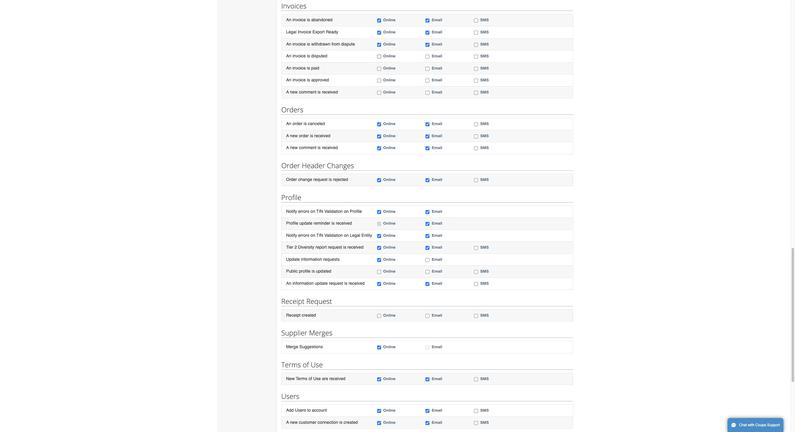 Task type: vqa. For each thing, say whether or not it's contained in the screenshot.
14th SMS from the bottom of the page
yes



Task type: describe. For each thing, give the bounding box(es) containing it.
0 horizontal spatial created
[[302, 313, 316, 318]]

profile for profile
[[281, 193, 301, 202]]

to
[[307, 408, 311, 413]]

13 sms from the top
[[481, 270, 489, 274]]

merges
[[309, 328, 333, 338]]

6 online from the top
[[383, 78, 396, 82]]

12 email from the top
[[432, 209, 443, 214]]

invoice for disputed
[[293, 54, 306, 58]]

18 online from the top
[[383, 282, 396, 286]]

on down profile update reminder is received
[[311, 233, 315, 238]]

4 email from the top
[[432, 54, 443, 58]]

2 vertical spatial request
[[329, 281, 343, 286]]

orders
[[281, 105, 304, 115]]

with
[[748, 424, 755, 428]]

public profile is updated
[[286, 269, 332, 274]]

7 sms from the top
[[481, 90, 489, 95]]

a new order is received
[[286, 133, 331, 138]]

receipt for receipt created
[[286, 313, 301, 318]]

1 vertical spatial profile
[[350, 209, 362, 214]]

8 online from the top
[[383, 122, 396, 126]]

0 vertical spatial use
[[311, 360, 323, 370]]

approved
[[311, 78, 329, 82]]

19 email from the top
[[432, 313, 443, 318]]

order for order change request is rejected
[[286, 177, 297, 182]]

9 sms from the top
[[481, 134, 489, 138]]

supplier
[[281, 328, 307, 338]]

notify for notify errors on tin validation on legal entity
[[286, 233, 297, 238]]

dispute
[[341, 42, 355, 46]]

withdrawn
[[311, 42, 331, 46]]

2 sms from the top
[[481, 30, 489, 34]]

6 email from the top
[[432, 78, 443, 82]]

19 online from the top
[[383, 313, 396, 318]]

updated
[[316, 269, 332, 274]]

supplier merges
[[281, 328, 333, 338]]

2 email from the top
[[432, 30, 443, 34]]

order change request is rejected
[[286, 177, 348, 182]]

on up profile update reminder is received
[[311, 209, 315, 214]]

an for an invoice is disputed
[[286, 54, 292, 58]]

notify errors on tin validation on legal entity
[[286, 233, 372, 238]]

3 online from the top
[[383, 42, 396, 46]]

requests
[[323, 257, 340, 262]]

17 online from the top
[[383, 270, 396, 274]]

12 online from the top
[[383, 209, 396, 214]]

0 vertical spatial of
[[303, 360, 309, 370]]

tin for legal
[[317, 233, 323, 238]]

an information update request is received
[[286, 281, 365, 286]]

an for an invoice is approved
[[286, 78, 292, 82]]

14 email from the top
[[432, 233, 443, 238]]

11 email from the top
[[432, 178, 443, 182]]

15 email from the top
[[432, 245, 443, 250]]

rejected
[[333, 177, 348, 182]]

an for an invoice is abandoned
[[286, 17, 292, 22]]

17 sms from the top
[[481, 409, 489, 413]]

15 online from the top
[[383, 245, 396, 250]]

profile for profile update reminder is received
[[286, 221, 298, 226]]

21 email from the top
[[432, 377, 443, 382]]

4 a from the top
[[286, 421, 289, 425]]

paid
[[311, 66, 319, 70]]

on up notify errors on tin validation on legal entity
[[344, 209, 349, 214]]

10 online from the top
[[383, 146, 396, 150]]

9 online from the top
[[383, 134, 396, 138]]

13 email from the top
[[432, 221, 443, 226]]

report
[[316, 245, 327, 250]]

ready
[[326, 29, 338, 34]]

1 new from the top
[[290, 90, 298, 95]]

profile
[[299, 269, 311, 274]]

18 email from the top
[[432, 282, 443, 286]]

8 email from the top
[[432, 122, 443, 126]]

receipt for receipt request
[[281, 297, 305, 306]]

6 sms from the top
[[481, 78, 489, 82]]

canceled
[[308, 121, 325, 126]]

10 sms from the top
[[481, 146, 489, 150]]

an invoice is approved
[[286, 78, 329, 82]]

23 email from the top
[[432, 421, 443, 425]]

notify errors on tin validation on profile
[[286, 209, 362, 214]]

18 sms from the top
[[481, 421, 489, 425]]

notify for notify errors on tin validation on profile
[[286, 209, 297, 214]]

information for an
[[293, 281, 314, 286]]

21 online from the top
[[383, 377, 396, 382]]

4 sms from the top
[[481, 54, 489, 58]]

terms of use
[[281, 360, 323, 370]]

1 comment from the top
[[299, 90, 317, 95]]

14 online from the top
[[383, 233, 396, 238]]

5 online from the top
[[383, 66, 396, 70]]

tin for profile
[[317, 209, 323, 214]]

public
[[286, 269, 298, 274]]

1 a new comment is received from the top
[[286, 90, 338, 95]]

add
[[286, 408, 294, 413]]

reminder
[[314, 221, 331, 226]]

10 email from the top
[[432, 146, 443, 150]]

an for an invoice is withdrawn from dispute
[[286, 42, 292, 46]]

changes
[[327, 161, 354, 171]]

an invoice is disputed
[[286, 54, 327, 58]]

tier 2 diversity report request is received
[[286, 245, 364, 250]]

a new customer connection is created
[[286, 421, 358, 425]]

4 online from the top
[[383, 54, 396, 58]]

invoice
[[298, 29, 311, 34]]

invoice for approved
[[293, 78, 306, 82]]

1 online from the top
[[383, 18, 396, 22]]

1 sms from the top
[[481, 18, 489, 22]]

an invoice is paid
[[286, 66, 319, 70]]

1 vertical spatial users
[[295, 408, 306, 413]]

invoice for paid
[[293, 66, 306, 70]]

invoice for abandoned
[[293, 17, 306, 22]]

0 vertical spatial order
[[293, 121, 303, 126]]

1 vertical spatial of
[[309, 377, 312, 382]]



Task type: locate. For each thing, give the bounding box(es) containing it.
an order is canceled
[[286, 121, 325, 126]]

1 invoice from the top
[[293, 17, 306, 22]]

0 vertical spatial notify
[[286, 209, 297, 214]]

9 email from the top
[[432, 134, 443, 138]]

5 an from the top
[[286, 78, 292, 82]]

5 sms from the top
[[481, 66, 489, 70]]

a down add
[[286, 421, 289, 425]]

invoice down an invoice is disputed
[[293, 66, 306, 70]]

change
[[298, 177, 312, 182]]

1 vertical spatial created
[[344, 421, 358, 425]]

2 a from the top
[[286, 133, 289, 138]]

a new comment is received
[[286, 90, 338, 95], [286, 145, 338, 150]]

6 an from the top
[[286, 121, 292, 126]]

2 new from the top
[[290, 133, 298, 138]]

validation up 'tier 2 diversity report request is received'
[[325, 233, 343, 238]]

terms up new
[[281, 360, 301, 370]]

3 invoice from the top
[[293, 54, 306, 58]]

errors for notify errors on tin validation on profile
[[298, 209, 310, 214]]

2 online from the top
[[383, 30, 396, 34]]

use up new terms of use are received
[[311, 360, 323, 370]]

validation
[[325, 209, 343, 214], [325, 233, 343, 238]]

order down "an order is canceled"
[[299, 133, 309, 138]]

received
[[322, 90, 338, 95], [314, 133, 331, 138], [322, 145, 338, 150], [336, 221, 352, 226], [348, 245, 364, 250], [349, 281, 365, 286], [330, 377, 346, 382]]

support
[[768, 424, 780, 428]]

request
[[307, 297, 332, 306]]

1 vertical spatial order
[[286, 177, 297, 182]]

2 errors from the top
[[298, 233, 310, 238]]

2 notify from the top
[[286, 233, 297, 238]]

of
[[303, 360, 309, 370], [309, 377, 312, 382]]

account
[[312, 408, 327, 413]]

an up an invoice is disputed
[[286, 42, 292, 46]]

terms
[[281, 360, 301, 370], [296, 377, 308, 382]]

order left change
[[286, 177, 297, 182]]

1 tin from the top
[[317, 209, 323, 214]]

update information requests
[[286, 257, 340, 262]]

profile
[[281, 193, 301, 202], [350, 209, 362, 214], [286, 221, 298, 226]]

0 vertical spatial profile
[[281, 193, 301, 202]]

an down the public
[[286, 281, 292, 286]]

tier
[[286, 245, 293, 250]]

1 errors from the top
[[298, 209, 310, 214]]

5 email from the top
[[432, 66, 443, 70]]

tin up profile update reminder is received
[[317, 209, 323, 214]]

0 vertical spatial tin
[[317, 209, 323, 214]]

a new comment is received down 'an invoice is approved'
[[286, 90, 338, 95]]

an up "an invoice is paid"
[[286, 54, 292, 58]]

23 online from the top
[[383, 421, 396, 425]]

12 sms from the top
[[481, 245, 489, 250]]

new down "an order is canceled"
[[290, 133, 298, 138]]

order header changes
[[281, 161, 354, 171]]

validation for profile
[[325, 209, 343, 214]]

1 vertical spatial terms
[[296, 377, 308, 382]]

16 online from the top
[[383, 258, 396, 262]]

1 an from the top
[[286, 17, 292, 22]]

0 vertical spatial comment
[[299, 90, 317, 95]]

a up orders
[[286, 90, 289, 95]]

information up "public profile is updated"
[[301, 257, 322, 262]]

1 notify from the top
[[286, 209, 297, 214]]

invoice up invoice
[[293, 17, 306, 22]]

sms
[[481, 18, 489, 22], [481, 30, 489, 34], [481, 42, 489, 46], [481, 54, 489, 58], [481, 66, 489, 70], [481, 78, 489, 82], [481, 90, 489, 95], [481, 122, 489, 126], [481, 134, 489, 138], [481, 146, 489, 150], [481, 178, 489, 182], [481, 245, 489, 250], [481, 270, 489, 274], [481, 282, 489, 286], [481, 313, 489, 318], [481, 377, 489, 382], [481, 409, 489, 413], [481, 421, 489, 425]]

abandoned
[[311, 17, 333, 22]]

chat
[[740, 424, 747, 428]]

request down order header changes
[[314, 177, 328, 182]]

11 online from the top
[[383, 178, 396, 182]]

2 invoice from the top
[[293, 42, 306, 46]]

2
[[295, 245, 297, 250]]

export
[[313, 29, 325, 34]]

receipt up supplier
[[286, 313, 301, 318]]

1 horizontal spatial update
[[315, 281, 328, 286]]

16 sms from the top
[[481, 377, 489, 382]]

add users to account
[[286, 408, 327, 413]]

order for order header changes
[[281, 161, 300, 171]]

receipt created
[[286, 313, 316, 318]]

users up add
[[281, 392, 300, 402]]

new
[[290, 90, 298, 95], [290, 133, 298, 138], [290, 145, 298, 150], [290, 421, 298, 425]]

4 invoice from the top
[[293, 66, 306, 70]]

receipt
[[281, 297, 305, 306], [286, 313, 301, 318]]

notify up tier
[[286, 233, 297, 238]]

legal left invoice
[[286, 29, 297, 34]]

profile update reminder is received
[[286, 221, 352, 226]]

created right connection
[[344, 421, 358, 425]]

0 vertical spatial legal
[[286, 29, 297, 34]]

1 email from the top
[[432, 18, 443, 22]]

tin down profile update reminder is received
[[317, 233, 323, 238]]

3 email from the top
[[432, 42, 443, 46]]

of up new terms of use are received
[[303, 360, 309, 370]]

created
[[302, 313, 316, 318], [344, 421, 358, 425]]

None checkbox
[[377, 19, 381, 23], [474, 19, 478, 23], [377, 31, 381, 35], [474, 31, 478, 35], [377, 55, 381, 59], [377, 79, 381, 83], [474, 79, 478, 83], [426, 91, 430, 95], [474, 91, 478, 95], [377, 123, 381, 127], [474, 123, 478, 127], [426, 147, 430, 151], [474, 147, 478, 151], [377, 179, 381, 182], [377, 234, 381, 238], [426, 234, 430, 238], [426, 246, 430, 250], [474, 246, 478, 250], [426, 258, 430, 262], [377, 270, 381, 274], [474, 270, 478, 274], [377, 314, 381, 318], [474, 314, 478, 318], [377, 378, 381, 382], [426, 378, 430, 382], [474, 410, 478, 414], [377, 422, 381, 426], [377, 19, 381, 23], [474, 19, 478, 23], [377, 31, 381, 35], [474, 31, 478, 35], [377, 55, 381, 59], [377, 79, 381, 83], [474, 79, 478, 83], [426, 91, 430, 95], [474, 91, 478, 95], [377, 123, 381, 127], [474, 123, 478, 127], [426, 147, 430, 151], [474, 147, 478, 151], [377, 179, 381, 182], [377, 234, 381, 238], [426, 234, 430, 238], [426, 246, 430, 250], [474, 246, 478, 250], [426, 258, 430, 262], [377, 270, 381, 274], [474, 270, 478, 274], [377, 314, 381, 318], [474, 314, 478, 318], [377, 378, 381, 382], [426, 378, 430, 382], [474, 410, 478, 414], [377, 422, 381, 426]]

created down receipt request
[[302, 313, 316, 318]]

header
[[302, 161, 325, 171]]

1 vertical spatial a new comment is received
[[286, 145, 338, 150]]

2 comment from the top
[[299, 145, 317, 150]]

3 sms from the top
[[481, 42, 489, 46]]

diversity
[[298, 245, 315, 250]]

invoice up "an invoice is paid"
[[293, 54, 306, 58]]

tin
[[317, 209, 323, 214], [317, 233, 323, 238]]

comment down a new order is received
[[299, 145, 317, 150]]

invoice for withdrawn
[[293, 42, 306, 46]]

0 vertical spatial receipt
[[281, 297, 305, 306]]

legal
[[286, 29, 297, 34], [350, 233, 360, 238]]

errors for notify errors on tin validation on legal entity
[[298, 233, 310, 238]]

validation up reminder
[[325, 209, 343, 214]]

0 vertical spatial order
[[281, 161, 300, 171]]

15 sms from the top
[[481, 313, 489, 318]]

from
[[332, 42, 340, 46]]

an down orders
[[286, 121, 292, 126]]

information for update
[[301, 257, 322, 262]]

chat with coupa support
[[740, 424, 780, 428]]

1 vertical spatial use
[[313, 377, 321, 382]]

0 vertical spatial users
[[281, 392, 300, 402]]

20 email from the top
[[432, 345, 443, 350]]

1 a from the top
[[286, 90, 289, 95]]

11 sms from the top
[[481, 178, 489, 182]]

legal invoice export ready
[[286, 29, 338, 34]]

update
[[300, 221, 313, 226], [315, 281, 328, 286]]

1 vertical spatial information
[[293, 281, 314, 286]]

7 online from the top
[[383, 90, 396, 95]]

2 vertical spatial profile
[[286, 221, 298, 226]]

new terms of use are received
[[286, 377, 346, 382]]

receipt up receipt created
[[281, 297, 305, 306]]

order
[[293, 121, 303, 126], [299, 133, 309, 138]]

connection
[[318, 421, 338, 425]]

7 an from the top
[[286, 281, 292, 286]]

order up change
[[281, 161, 300, 171]]

0 horizontal spatial legal
[[286, 29, 297, 34]]

a
[[286, 90, 289, 95], [286, 133, 289, 138], [286, 145, 289, 150], [286, 421, 289, 425]]

an for an order is canceled
[[286, 121, 292, 126]]

chat with coupa support button
[[728, 419, 784, 433]]

5 invoice from the top
[[293, 78, 306, 82]]

of left the are
[[309, 377, 312, 382]]

0 vertical spatial request
[[314, 177, 328, 182]]

2 tin from the top
[[317, 233, 323, 238]]

new down a new order is received
[[290, 145, 298, 150]]

comment down 'an invoice is approved'
[[299, 90, 317, 95]]

1 vertical spatial tin
[[317, 233, 323, 238]]

on left entity
[[344, 233, 349, 238]]

order down orders
[[293, 121, 303, 126]]

information down profile
[[293, 281, 314, 286]]

3 a from the top
[[286, 145, 289, 150]]

comment
[[299, 90, 317, 95], [299, 145, 317, 150]]

2 an from the top
[[286, 42, 292, 46]]

update
[[286, 257, 300, 262]]

use
[[311, 360, 323, 370], [313, 377, 321, 382]]

4 an from the top
[[286, 66, 292, 70]]

notify
[[286, 209, 297, 214], [286, 233, 297, 238]]

request
[[314, 177, 328, 182], [328, 245, 342, 250], [329, 281, 343, 286]]

1 horizontal spatial created
[[344, 421, 358, 425]]

order
[[281, 161, 300, 171], [286, 177, 297, 182]]

0 vertical spatial validation
[[325, 209, 343, 214]]

an
[[286, 17, 292, 22], [286, 42, 292, 46], [286, 54, 292, 58], [286, 66, 292, 70], [286, 78, 292, 82], [286, 121, 292, 126], [286, 281, 292, 286]]

request up requests
[[328, 245, 342, 250]]

a down "an order is canceled"
[[286, 133, 289, 138]]

3 an from the top
[[286, 54, 292, 58]]

1 vertical spatial request
[[328, 245, 342, 250]]

profile down change
[[281, 193, 301, 202]]

validation for legal
[[325, 233, 343, 238]]

1 vertical spatial notify
[[286, 233, 297, 238]]

17 email from the top
[[432, 270, 443, 274]]

an for an information update request is received
[[286, 281, 292, 286]]

1 validation from the top
[[325, 209, 343, 214]]

profile up entity
[[350, 209, 362, 214]]

2 validation from the top
[[325, 233, 343, 238]]

3 new from the top
[[290, 145, 298, 150]]

0 horizontal spatial update
[[300, 221, 313, 226]]

0 vertical spatial errors
[[298, 209, 310, 214]]

errors
[[298, 209, 310, 214], [298, 233, 310, 238]]

7 email from the top
[[432, 90, 443, 95]]

an down invoices at the top left of the page
[[286, 17, 292, 22]]

is
[[307, 17, 310, 22], [307, 42, 310, 46], [307, 54, 310, 58], [307, 66, 310, 70], [307, 78, 310, 82], [318, 90, 321, 95], [304, 121, 307, 126], [310, 133, 313, 138], [318, 145, 321, 150], [329, 177, 332, 182], [332, 221, 335, 226], [343, 245, 346, 250], [312, 269, 315, 274], [345, 281, 348, 286], [340, 421, 343, 425]]

invoice down "an invoice is paid"
[[293, 78, 306, 82]]

on
[[311, 209, 315, 214], [344, 209, 349, 214], [311, 233, 315, 238], [344, 233, 349, 238]]

online
[[383, 18, 396, 22], [383, 30, 396, 34], [383, 42, 396, 46], [383, 54, 396, 58], [383, 66, 396, 70], [383, 78, 396, 82], [383, 90, 396, 95], [383, 122, 396, 126], [383, 134, 396, 138], [383, 146, 396, 150], [383, 178, 396, 182], [383, 209, 396, 214], [383, 221, 396, 226], [383, 233, 396, 238], [383, 245, 396, 250], [383, 258, 396, 262], [383, 270, 396, 274], [383, 282, 396, 286], [383, 313, 396, 318], [383, 345, 396, 350], [383, 377, 396, 382], [383, 409, 396, 413], [383, 421, 396, 425]]

1 vertical spatial errors
[[298, 233, 310, 238]]

an for an invoice is paid
[[286, 66, 292, 70]]

22 online from the top
[[383, 409, 396, 413]]

new down add
[[290, 421, 298, 425]]

users
[[281, 392, 300, 402], [295, 408, 306, 413]]

20 online from the top
[[383, 345, 396, 350]]

merge suggestions
[[286, 345, 323, 350]]

terms right new
[[296, 377, 308, 382]]

None checkbox
[[426, 19, 430, 23], [426, 31, 430, 35], [377, 43, 381, 47], [426, 43, 430, 47], [474, 43, 478, 47], [426, 55, 430, 59], [474, 55, 478, 59], [377, 67, 381, 71], [426, 67, 430, 71], [474, 67, 478, 71], [426, 79, 430, 83], [377, 91, 381, 95], [426, 123, 430, 127], [377, 135, 381, 139], [426, 135, 430, 139], [474, 135, 478, 139], [377, 147, 381, 151], [426, 179, 430, 182], [474, 179, 478, 182], [377, 210, 381, 214], [426, 210, 430, 214], [377, 222, 381, 226], [426, 222, 430, 226], [377, 246, 381, 250], [377, 258, 381, 262], [426, 270, 430, 274], [377, 282, 381, 286], [426, 282, 430, 286], [474, 282, 478, 286], [426, 314, 430, 318], [377, 346, 381, 350], [426, 346, 430, 350], [474, 378, 478, 382], [377, 410, 381, 414], [426, 410, 430, 414], [426, 422, 430, 426], [474, 422, 478, 426], [426, 19, 430, 23], [426, 31, 430, 35], [377, 43, 381, 47], [426, 43, 430, 47], [474, 43, 478, 47], [426, 55, 430, 59], [474, 55, 478, 59], [377, 67, 381, 71], [426, 67, 430, 71], [474, 67, 478, 71], [426, 79, 430, 83], [377, 91, 381, 95], [426, 123, 430, 127], [377, 135, 381, 139], [426, 135, 430, 139], [474, 135, 478, 139], [377, 147, 381, 151], [426, 179, 430, 182], [474, 179, 478, 182], [377, 210, 381, 214], [426, 210, 430, 214], [377, 222, 381, 226], [426, 222, 430, 226], [377, 246, 381, 250], [377, 258, 381, 262], [426, 270, 430, 274], [377, 282, 381, 286], [426, 282, 430, 286], [474, 282, 478, 286], [426, 314, 430, 318], [377, 346, 381, 350], [426, 346, 430, 350], [474, 378, 478, 382], [377, 410, 381, 414], [426, 410, 430, 414], [426, 422, 430, 426], [474, 422, 478, 426]]

22 email from the top
[[432, 409, 443, 413]]

new
[[286, 377, 295, 382]]

1 vertical spatial receipt
[[286, 313, 301, 318]]

2 a new comment is received from the top
[[286, 145, 338, 150]]

entity
[[362, 233, 372, 238]]

an invoice is abandoned
[[286, 17, 333, 22]]

legal left entity
[[350, 233, 360, 238]]

receipt request
[[281, 297, 332, 306]]

a down a new order is received
[[286, 145, 289, 150]]

a new comment is received down a new order is received
[[286, 145, 338, 150]]

disputed
[[311, 54, 327, 58]]

1 vertical spatial update
[[315, 281, 328, 286]]

update down updated
[[315, 281, 328, 286]]

information
[[301, 257, 322, 262], [293, 281, 314, 286]]

0 vertical spatial a new comment is received
[[286, 90, 338, 95]]

invoice
[[293, 17, 306, 22], [293, 42, 306, 46], [293, 54, 306, 58], [293, 66, 306, 70], [293, 78, 306, 82]]

profile up tier
[[286, 221, 298, 226]]

new up orders
[[290, 90, 298, 95]]

1 vertical spatial legal
[[350, 233, 360, 238]]

8 sms from the top
[[481, 122, 489, 126]]

0 vertical spatial information
[[301, 257, 322, 262]]

16 email from the top
[[432, 258, 443, 262]]

errors up profile update reminder is received
[[298, 209, 310, 214]]

coupa
[[756, 424, 767, 428]]

notify up profile update reminder is received
[[286, 209, 297, 214]]

an invoice is withdrawn from dispute
[[286, 42, 355, 46]]

merge
[[286, 345, 298, 350]]

are
[[322, 377, 328, 382]]

update left reminder
[[300, 221, 313, 226]]

1 vertical spatial validation
[[325, 233, 343, 238]]

0 vertical spatial terms
[[281, 360, 301, 370]]

invoice down invoice
[[293, 42, 306, 46]]

email
[[432, 18, 443, 22], [432, 30, 443, 34], [432, 42, 443, 46], [432, 54, 443, 58], [432, 66, 443, 70], [432, 78, 443, 82], [432, 90, 443, 95], [432, 122, 443, 126], [432, 134, 443, 138], [432, 146, 443, 150], [432, 178, 443, 182], [432, 209, 443, 214], [432, 221, 443, 226], [432, 233, 443, 238], [432, 245, 443, 250], [432, 258, 443, 262], [432, 270, 443, 274], [432, 282, 443, 286], [432, 313, 443, 318], [432, 345, 443, 350], [432, 377, 443, 382], [432, 409, 443, 413], [432, 421, 443, 425]]

13 online from the top
[[383, 221, 396, 226]]

users left to
[[295, 408, 306, 413]]

request down updated
[[329, 281, 343, 286]]

1 vertical spatial comment
[[299, 145, 317, 150]]

suggestions
[[300, 345, 323, 350]]

an down "an invoice is paid"
[[286, 78, 292, 82]]

4 new from the top
[[290, 421, 298, 425]]

errors up diversity
[[298, 233, 310, 238]]

0 vertical spatial update
[[300, 221, 313, 226]]

1 horizontal spatial legal
[[350, 233, 360, 238]]

14 sms from the top
[[481, 282, 489, 286]]

0 vertical spatial created
[[302, 313, 316, 318]]

invoices
[[281, 1, 307, 11]]

an down an invoice is disputed
[[286, 66, 292, 70]]

use left the are
[[313, 377, 321, 382]]

1 vertical spatial order
[[299, 133, 309, 138]]

customer
[[299, 421, 317, 425]]



